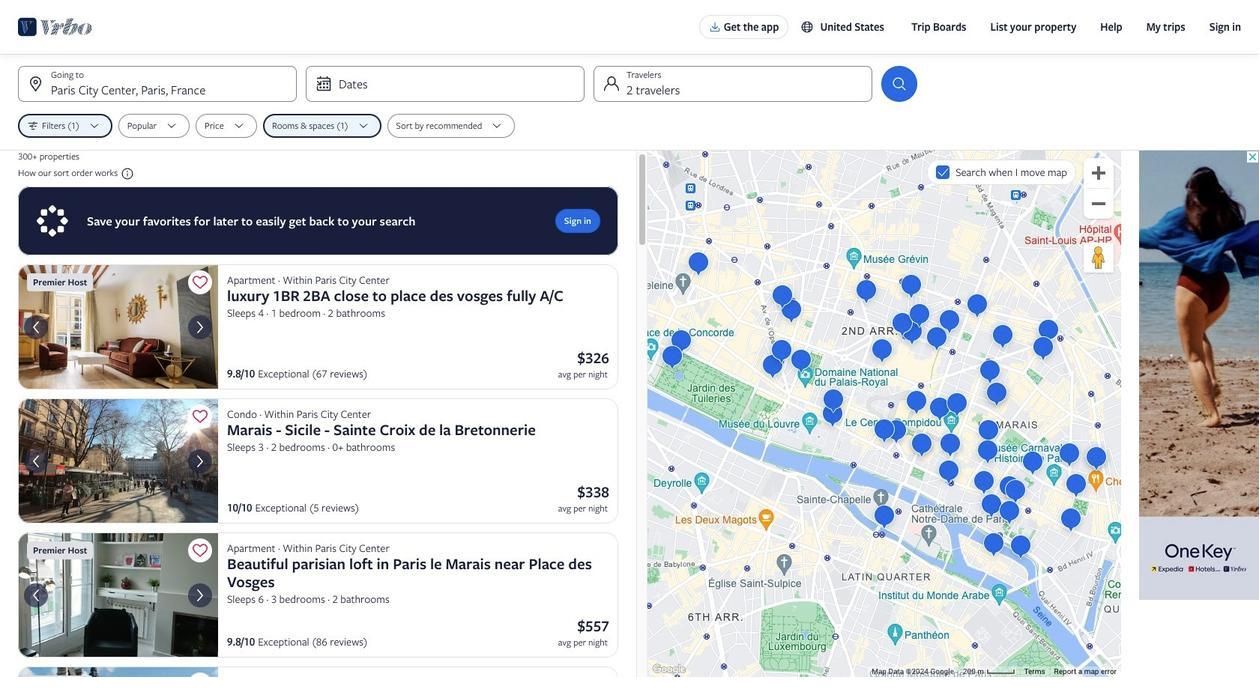 Task type: describe. For each thing, give the bounding box(es) containing it.
1 exterior image from the top
[[18, 399, 218, 524]]

0 horizontal spatial small image
[[118, 167, 134, 181]]

show previous image for beautiful parisian loft in paris le marais near place des vosges image
[[27, 587, 45, 605]]

living area image
[[18, 265, 218, 390]]

vrbo logo image
[[18, 15, 92, 39]]

2 exterior image from the top
[[18, 667, 218, 678]]

image of beautiful parisian loft in paris le marais near place des vosges image
[[18, 533, 218, 658]]

show next image for marais - sicile - sainte croix de la bretonnerie image
[[191, 452, 209, 470]]

search image
[[891, 75, 909, 93]]

show next image for beautiful parisian loft in paris le marais near place des vosges image
[[191, 587, 209, 605]]

show next image for luxury 1br 2ba close to place des vosges fully a/c image
[[191, 318, 209, 336]]

0 vertical spatial small image
[[801, 20, 815, 34]]



Task type: locate. For each thing, give the bounding box(es) containing it.
1 horizontal spatial small image
[[801, 20, 815, 34]]

exterior image
[[18, 399, 218, 524], [18, 667, 218, 678]]

small image
[[801, 20, 815, 34], [118, 167, 134, 181]]

1 vertical spatial small image
[[118, 167, 134, 181]]

download the app button image
[[709, 21, 721, 33]]

0 vertical spatial exterior image
[[18, 399, 218, 524]]

1 vertical spatial exterior image
[[18, 667, 218, 678]]

map region
[[648, 151, 1122, 678]]

google image
[[652, 663, 687, 678]]

show previous image for luxury 1br 2ba close to place des vosges fully a/c image
[[27, 318, 45, 336]]

show previous image for marais - sicile - sainte croix de la bretonnerie image
[[27, 452, 45, 470]]



Task type: vqa. For each thing, say whether or not it's contained in the screenshot.
Las Vegas featuring interior views IMAGE
no



